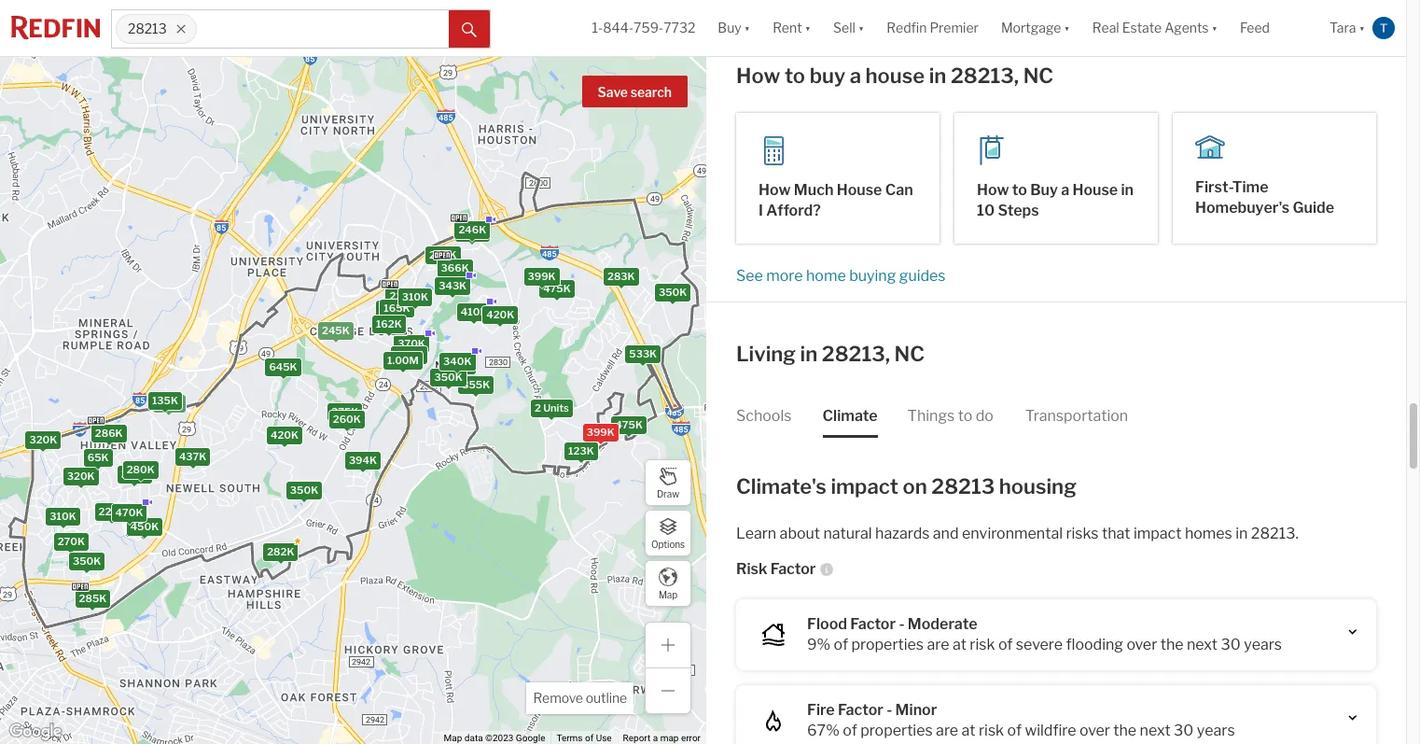 Task type: locate. For each thing, give the bounding box(es) containing it.
▾ right the sell
[[859, 20, 865, 36]]

to left do
[[958, 407, 973, 424]]

282k
[[267, 546, 294, 559]]

properties down moderate
[[852, 635, 924, 653]]

375k
[[331, 405, 358, 418]]

next inside flood factor - moderate 9% of properties are at risk of severe flooding over the next 30 years
[[1187, 635, 1218, 653]]

map left data
[[444, 733, 462, 743]]

335k
[[120, 468, 148, 481]]

260k
[[333, 412, 361, 425]]

over
[[1127, 635, 1158, 653], [1080, 721, 1111, 739]]

▾ for rent ▾
[[805, 20, 811, 36]]

1 horizontal spatial next
[[1187, 635, 1218, 653]]

645k
[[269, 360, 297, 373]]

rent ▾ button
[[773, 0, 811, 56]]

1 house from the left
[[837, 181, 883, 199]]

1 horizontal spatial 420k
[[486, 308, 514, 321]]

at inside fire factor - minor 67% of properties are at risk of wildfire over the next 30 years
[[962, 721, 976, 739]]

475k left 283k
[[543, 282, 571, 295]]

how up 10
[[977, 181, 1010, 199]]

a for house
[[1062, 181, 1070, 199]]

1 horizontal spatial house
[[1073, 181, 1119, 199]]

properties inside fire factor - minor 67% of properties are at risk of wildfire over the next 30 years
[[861, 721, 933, 739]]

0 horizontal spatial buy
[[718, 20, 742, 36]]

0 vertical spatial map
[[659, 589, 678, 600]]

buy ▾ button
[[707, 0, 762, 56]]

properties
[[852, 635, 924, 653], [861, 721, 933, 739]]

0 horizontal spatial to
[[785, 63, 806, 88]]

1 vertical spatial 28213,
[[822, 342, 891, 366]]

28213, up climate element
[[822, 342, 891, 366]]

buy up steps
[[1031, 181, 1059, 199]]

nc down mortgage ▾ dropdown button
[[1024, 63, 1054, 88]]

1 vertical spatial are
[[936, 721, 959, 739]]

do
[[976, 407, 994, 424]]

climate element
[[823, 391, 878, 437]]

1 horizontal spatial years
[[1245, 635, 1283, 653]]

320k down 65k
[[67, 470, 94, 483]]

how for how much house can i afford?
[[759, 181, 791, 199]]

the right 'wildfire'
[[1114, 721, 1137, 739]]

▾ right agents
[[1212, 20, 1218, 36]]

2 vertical spatial to
[[958, 407, 973, 424]]

that
[[1102, 524, 1131, 542]]

at for moderate
[[953, 635, 967, 653]]

i
[[759, 202, 764, 220]]

1 vertical spatial 28213
[[932, 474, 995, 498]]

▾ inside buy ▾ dropdown button
[[745, 20, 751, 36]]

house inside how much house can i afford?
[[837, 181, 883, 199]]

buy inside how to buy a house in 10 steps
[[1031, 181, 1059, 199]]

risk inside fire factor - minor 67% of properties are at risk of wildfire over the next 30 years
[[979, 721, 1005, 739]]

229k
[[98, 505, 125, 518]]

- for minor
[[887, 701, 893, 718]]

0 horizontal spatial 320k
[[29, 433, 57, 446]]

mortgage ▾ button
[[990, 0, 1082, 56]]

▾ for sell ▾
[[859, 20, 865, 36]]

sell ▾ button
[[834, 0, 865, 56]]

0 vertical spatial to
[[785, 63, 806, 88]]

are inside flood factor - moderate 9% of properties are at risk of severe flooding over the next 30 years
[[927, 635, 950, 653]]

flooding
[[1067, 635, 1124, 653]]

800k
[[394, 348, 423, 361]]

0 horizontal spatial map
[[444, 733, 462, 743]]

impact right that
[[1134, 524, 1182, 542]]

risk left 'wildfire'
[[979, 721, 1005, 739]]

buy
[[718, 20, 742, 36], [1031, 181, 1059, 199]]

map
[[661, 733, 679, 743]]

are down minor
[[936, 721, 959, 739]]

1 horizontal spatial 475k
[[615, 418, 643, 431]]

impact
[[831, 474, 899, 498], [1134, 524, 1182, 542]]

map down options
[[659, 589, 678, 600]]

fire
[[807, 701, 835, 718]]

28213 left remove 28213 icon
[[128, 21, 167, 37]]

factor inside flood factor - moderate 9% of properties are at risk of severe flooding over the next 30 years
[[851, 615, 896, 633]]

0 vertical spatial over
[[1127, 635, 1158, 653]]

0 vertical spatial factor
[[771, 560, 816, 578]]

properties inside flood factor - moderate 9% of properties are at risk of severe flooding over the next 30 years
[[852, 635, 924, 653]]

399k up the 123k
[[586, 426, 615, 439]]

to inside things to do element
[[958, 407, 973, 424]]

guides
[[900, 267, 946, 285]]

factor down about
[[771, 560, 816, 578]]

in left the 28213.
[[1236, 524, 1249, 542]]

1 horizontal spatial 320k
[[67, 470, 94, 483]]

real
[[1093, 20, 1120, 36]]

are down moderate
[[927, 635, 950, 653]]

0 horizontal spatial 420k
[[270, 428, 298, 441]]

2 horizontal spatial to
[[1013, 181, 1028, 199]]

in left the first- at the top
[[1122, 181, 1134, 199]]

- inside flood factor - moderate 9% of properties are at risk of severe flooding over the next 30 years
[[899, 615, 905, 633]]

map for map
[[659, 589, 678, 600]]

google image
[[5, 720, 66, 744]]

370k
[[397, 337, 425, 350]]

factor right the fire
[[838, 701, 884, 718]]

first-time homebuyer's guide link
[[1173, 113, 1377, 244]]

homes
[[1185, 524, 1233, 542]]

map inside button
[[659, 589, 678, 600]]

4 ▾ from the left
[[1065, 20, 1071, 36]]

1 horizontal spatial -
[[899, 615, 905, 633]]

0 horizontal spatial nc
[[895, 342, 925, 366]]

0 vertical spatial years
[[1245, 635, 1283, 653]]

0 vertical spatial 30
[[1221, 635, 1241, 653]]

2 vertical spatial factor
[[838, 701, 884, 718]]

2 house from the left
[[1073, 181, 1119, 199]]

320k
[[29, 433, 57, 446], [67, 470, 94, 483]]

▾ right mortgage
[[1065, 20, 1071, 36]]

map
[[659, 589, 678, 600], [444, 733, 462, 743]]

533k
[[629, 347, 657, 360]]

report a map error
[[623, 733, 701, 743]]

0 vertical spatial 28213
[[128, 21, 167, 37]]

▾ inside rent ▾ dropdown button
[[805, 20, 811, 36]]

how inside how to buy a house in 10 steps
[[977, 181, 1010, 199]]

and
[[933, 524, 959, 542]]

0 vertical spatial 420k
[[486, 308, 514, 321]]

rent ▾ button
[[762, 0, 822, 56]]

the inside fire factor - minor 67% of properties are at risk of wildfire over the next 30 years
[[1114, 721, 1137, 739]]

house
[[866, 63, 925, 88]]

28213, down the premier
[[951, 63, 1019, 88]]

▾ left rent
[[745, 20, 751, 36]]

0 vertical spatial next
[[1187, 635, 1218, 653]]

schools element
[[737, 391, 792, 437]]

0 vertical spatial are
[[927, 635, 950, 653]]

1 horizontal spatial nc
[[1024, 63, 1054, 88]]

1 vertical spatial buy
[[1031, 181, 1059, 199]]

to up steps
[[1013, 181, 1028, 199]]

to inside how to buy a house in 10 steps
[[1013, 181, 1028, 199]]

afford?
[[767, 202, 821, 220]]

475k
[[543, 282, 571, 295], [615, 418, 643, 431]]

450k
[[130, 520, 158, 533], [128, 521, 157, 534], [129, 521, 157, 534]]

over right flooding at the right of the page
[[1127, 635, 1158, 653]]

real estate agents ▾
[[1093, 20, 1218, 36]]

nc up things
[[895, 342, 925, 366]]

5 ▾ from the left
[[1212, 20, 1218, 36]]

1 vertical spatial map
[[444, 733, 462, 743]]

of right 67%
[[843, 721, 858, 739]]

how up i
[[759, 181, 791, 199]]

- left moderate
[[899, 615, 905, 633]]

1 vertical spatial 310k
[[49, 510, 76, 523]]

759-
[[634, 20, 664, 36]]

environmental
[[962, 524, 1063, 542]]

a inside how to buy a house in 10 steps
[[1062, 181, 1070, 199]]

in right house
[[929, 63, 947, 88]]

None search field
[[197, 10, 449, 48]]

295k
[[429, 249, 457, 262]]

climate's
[[737, 474, 827, 498]]

- inside fire factor - minor 67% of properties are at risk of wildfire over the next 30 years
[[887, 701, 893, 718]]

1 horizontal spatial 30
[[1221, 635, 1241, 653]]

▾ inside mortgage ▾ dropdown button
[[1065, 20, 1071, 36]]

are inside fire factor - minor 67% of properties are at risk of wildfire over the next 30 years
[[936, 721, 959, 739]]

0 vertical spatial properties
[[852, 635, 924, 653]]

123k
[[568, 445, 594, 458]]

guide
[[1293, 199, 1335, 216]]

use
[[596, 733, 612, 743]]

factor right flood
[[851, 615, 896, 633]]

the right flooding at the right of the page
[[1161, 635, 1184, 653]]

0 horizontal spatial house
[[837, 181, 883, 199]]

google
[[516, 733, 546, 743]]

410k
[[461, 305, 487, 318]]

over inside flood factor - moderate 9% of properties are at risk of severe flooding over the next 30 years
[[1127, 635, 1158, 653]]

0 horizontal spatial 475k
[[543, 282, 571, 295]]

0 horizontal spatial the
[[1114, 721, 1137, 739]]

©2023
[[486, 733, 514, 743]]

1 vertical spatial years
[[1197, 721, 1236, 739]]

0 vertical spatial -
[[899, 615, 905, 633]]

1 vertical spatial 30
[[1174, 721, 1194, 739]]

▾ for buy ▾
[[745, 20, 751, 36]]

220k
[[389, 290, 417, 303]]

a
[[850, 63, 862, 88], [1062, 181, 1070, 199], [653, 733, 658, 743]]

wildfire
[[1025, 721, 1077, 739]]

see more home buying guides link
[[737, 267, 946, 285]]

1 horizontal spatial 399k
[[586, 426, 615, 439]]

at down moderate
[[953, 635, 967, 653]]

1 horizontal spatial 28213
[[932, 474, 995, 498]]

1 horizontal spatial a
[[850, 63, 862, 88]]

1 vertical spatial the
[[1114, 721, 1137, 739]]

more
[[767, 267, 803, 285]]

severe
[[1016, 635, 1063, 653]]

the
[[1161, 635, 1184, 653], [1114, 721, 1137, 739]]

1 ▾ from the left
[[745, 20, 751, 36]]

at left 'wildfire'
[[962, 721, 976, 739]]

properties down minor
[[861, 721, 933, 739]]

risk down moderate
[[970, 635, 996, 653]]

1 vertical spatial properties
[[861, 721, 933, 739]]

0 horizontal spatial next
[[1140, 721, 1171, 739]]

0 vertical spatial buy
[[718, 20, 742, 36]]

▾ right rent
[[805, 20, 811, 36]]

1.00m
[[387, 354, 419, 367]]

2 vertical spatial a
[[653, 733, 658, 743]]

▾ right tara
[[1360, 20, 1366, 36]]

at inside flood factor - moderate 9% of properties are at risk of severe flooding over the next 30 years
[[953, 635, 967, 653]]

1 vertical spatial next
[[1140, 721, 1171, 739]]

6 ▾ from the left
[[1360, 20, 1366, 36]]

1 horizontal spatial to
[[958, 407, 973, 424]]

factor inside fire factor - minor 67% of properties are at risk of wildfire over the next 30 years
[[838, 701, 884, 718]]

0 vertical spatial 320k
[[29, 433, 57, 446]]

risk inside flood factor - moderate 9% of properties are at risk of severe flooding over the next 30 years
[[970, 635, 996, 653]]

next
[[1187, 635, 1218, 653], [1140, 721, 1171, 739]]

1 horizontal spatial map
[[659, 589, 678, 600]]

0 vertical spatial 475k
[[543, 282, 571, 295]]

fire factor - minor 67% of properties are at risk of wildfire over the next 30 years
[[807, 701, 1236, 739]]

how inside how much house can i afford?
[[759, 181, 791, 199]]

399k left 283k
[[527, 269, 556, 283]]

0 horizontal spatial 399k
[[527, 269, 556, 283]]

0 horizontal spatial years
[[1197, 721, 1236, 739]]

0 horizontal spatial over
[[1080, 721, 1111, 739]]

0 vertical spatial at
[[953, 635, 967, 653]]

340k
[[443, 355, 471, 368]]

365k
[[444, 359, 472, 372]]

the inside flood factor - moderate 9% of properties are at risk of severe flooding over the next 30 years
[[1161, 635, 1184, 653]]

1 vertical spatial to
[[1013, 181, 1028, 199]]

1 vertical spatial 320k
[[67, 470, 94, 483]]

of left use at the left bottom of the page
[[585, 733, 594, 743]]

on
[[903, 474, 928, 498]]

how to buy a house in 10 steps link
[[955, 113, 1159, 244]]

1 horizontal spatial over
[[1127, 635, 1158, 653]]

▾ inside sell ▾ dropdown button
[[859, 20, 865, 36]]

- left minor
[[887, 701, 893, 718]]

320k left 286k
[[29, 433, 57, 446]]

risk for wildfire
[[979, 721, 1005, 739]]

how much house can i afford? link
[[737, 113, 940, 244]]

0 horizontal spatial -
[[887, 701, 893, 718]]

how down buy ▾ dropdown button
[[737, 63, 781, 88]]

first-time homebuyer's guide
[[1196, 178, 1335, 216]]

to for buy
[[785, 63, 806, 88]]

▾ for tara ▾
[[1360, 20, 1366, 36]]

map data ©2023 google
[[444, 733, 546, 743]]

living
[[737, 342, 796, 366]]

310k up 270k at left bottom
[[49, 510, 76, 523]]

over right 'wildfire'
[[1080, 721, 1111, 739]]

475k down the 533k
[[615, 418, 643, 431]]

1 vertical spatial over
[[1080, 721, 1111, 739]]

0 vertical spatial risk
[[970, 635, 996, 653]]

1 horizontal spatial 310k
[[402, 290, 428, 303]]

30 inside fire factor - minor 67% of properties are at risk of wildfire over the next 30 years
[[1174, 721, 1194, 739]]

nc
[[1024, 63, 1054, 88], [895, 342, 925, 366]]

a for house
[[850, 63, 862, 88]]

1 vertical spatial impact
[[1134, 524, 1182, 542]]

tara ▾
[[1330, 20, 1366, 36]]

0 horizontal spatial 30
[[1174, 721, 1194, 739]]

0 vertical spatial nc
[[1024, 63, 1054, 88]]

28213.
[[1252, 524, 1299, 542]]

3 ▾ from the left
[[859, 20, 865, 36]]

310k up 162k
[[402, 290, 428, 303]]

learn
[[737, 524, 777, 542]]

homebuyer's
[[1196, 199, 1290, 216]]

1 vertical spatial at
[[962, 721, 976, 739]]

0 vertical spatial the
[[1161, 635, 1184, 653]]

submit search image
[[462, 22, 477, 37]]

3 450k from the left
[[129, 521, 157, 534]]

1 vertical spatial a
[[1062, 181, 1070, 199]]

impact up natural
[[831, 474, 899, 498]]

2 horizontal spatial a
[[1062, 181, 1070, 199]]

1 horizontal spatial buy
[[1031, 181, 1059, 199]]

1 vertical spatial factor
[[851, 615, 896, 633]]

buy right 7732 at the left of the page
[[718, 20, 742, 36]]

user photo image
[[1373, 17, 1396, 39]]

1 vertical spatial risk
[[979, 721, 1005, 739]]

0 vertical spatial a
[[850, 63, 862, 88]]

9%
[[807, 635, 831, 653]]

0 horizontal spatial impact
[[831, 474, 899, 498]]

1 horizontal spatial the
[[1161, 635, 1184, 653]]

to left buy
[[785, 63, 806, 88]]

flood factor - moderate 9% of properties are at risk of severe flooding over the next 30 years
[[807, 615, 1283, 653]]

28213 right on
[[932, 474, 995, 498]]

2 ▾ from the left
[[805, 20, 811, 36]]

1 vertical spatial -
[[887, 701, 893, 718]]

0 vertical spatial impact
[[831, 474, 899, 498]]

355k
[[462, 378, 490, 391]]

0 vertical spatial 28213,
[[951, 63, 1019, 88]]

▾ inside real estate agents ▾ link
[[1212, 20, 1218, 36]]



Task type: describe. For each thing, give the bounding box(es) containing it.
outline
[[586, 690, 627, 706]]

map region
[[0, 0, 869, 744]]

of left 'wildfire'
[[1008, 721, 1022, 739]]

remove 28213 image
[[176, 23, 187, 35]]

buy ▾
[[718, 20, 751, 36]]

▾ for mortgage ▾
[[1065, 20, 1071, 36]]

sell ▾ button
[[822, 0, 876, 56]]

years inside flood factor - moderate 9% of properties are at risk of severe flooding over the next 30 years
[[1245, 635, 1283, 653]]

draw button
[[645, 459, 692, 506]]

factor for risk
[[771, 560, 816, 578]]

135k
[[152, 394, 178, 407]]

report
[[623, 733, 651, 743]]

agents
[[1165, 20, 1209, 36]]

house inside how to buy a house in 10 steps
[[1073, 181, 1119, 199]]

transportation
[[1026, 407, 1129, 424]]

can
[[886, 181, 914, 199]]

risk factor
[[737, 560, 816, 578]]

search
[[631, 84, 672, 100]]

1 vertical spatial 399k
[[586, 426, 615, 439]]

0 vertical spatial 399k
[[527, 269, 556, 283]]

real estate agents ▾ link
[[1093, 0, 1218, 56]]

165k
[[384, 302, 410, 315]]

how much house can i afford?
[[759, 181, 914, 220]]

real estate agents ▾ button
[[1082, 0, 1229, 56]]

see more home buying guides
[[737, 267, 946, 285]]

home
[[807, 267, 846, 285]]

climate's impact on 28213 housing
[[737, 474, 1077, 498]]

30 inside flood factor - moderate 9% of properties are at risk of severe flooding over the next 30 years
[[1221, 635, 1241, 653]]

hazards
[[876, 524, 930, 542]]

of right 9%
[[834, 635, 849, 653]]

- for moderate
[[899, 615, 905, 633]]

transportation element
[[1026, 391, 1129, 437]]

factor for flood
[[851, 615, 896, 633]]

0 horizontal spatial a
[[653, 733, 658, 743]]

0 vertical spatial 310k
[[402, 290, 428, 303]]

terms
[[557, 733, 583, 743]]

things to do
[[908, 407, 994, 424]]

remove outline
[[533, 690, 627, 706]]

terms of use
[[557, 733, 612, 743]]

0 horizontal spatial 28213,
[[822, 342, 891, 366]]

buy
[[810, 63, 846, 88]]

feed
[[1241, 20, 1271, 36]]

are for moderate
[[927, 635, 950, 653]]

save search button
[[582, 76, 688, 107]]

394k
[[349, 454, 377, 467]]

1 vertical spatial 420k
[[270, 428, 298, 441]]

to for buy
[[1013, 181, 1028, 199]]

learn about natural hazards and environmental risks that impact homes in 28213.
[[737, 524, 1299, 542]]

remove
[[533, 690, 583, 706]]

are for minor
[[936, 721, 959, 739]]

risk for severe
[[970, 635, 996, 653]]

natural
[[824, 524, 873, 542]]

years inside fire factor - minor 67% of properties are at risk of wildfire over the next 30 years
[[1197, 721, 1236, 739]]

280k
[[126, 463, 154, 476]]

next inside fire factor - minor 67% of properties are at risk of wildfire over the next 30 years
[[1140, 721, 1171, 739]]

245k
[[322, 324, 349, 337]]

2 units
[[534, 401, 569, 415]]

at for minor
[[962, 721, 976, 739]]

mortgage ▾ button
[[1002, 0, 1071, 56]]

steps
[[998, 202, 1040, 220]]

1 450k from the left
[[130, 520, 158, 533]]

67%
[[807, 721, 840, 739]]

1-
[[592, 20, 603, 36]]

properties for moderate
[[852, 635, 924, 653]]

to for do
[[958, 407, 973, 424]]

how for how to buy a house in 28213, nc
[[737, 63, 781, 88]]

in right living
[[801, 342, 818, 366]]

7732
[[664, 20, 696, 36]]

climate
[[823, 407, 878, 424]]

time
[[1233, 178, 1269, 196]]

error
[[681, 733, 701, 743]]

0 horizontal spatial 28213
[[128, 21, 167, 37]]

rent ▾
[[773, 20, 811, 36]]

of left severe
[[999, 635, 1013, 653]]

redfin premier
[[887, 20, 979, 36]]

1 vertical spatial 475k
[[615, 418, 643, 431]]

estate
[[1123, 20, 1162, 36]]

how to buy a house in 28213, nc
[[737, 63, 1054, 88]]

2 450k from the left
[[128, 521, 157, 534]]

buy inside dropdown button
[[718, 20, 742, 36]]

how for how to buy a house in 10 steps
[[977, 181, 1010, 199]]

map for map data ©2023 google
[[444, 733, 462, 743]]

65k
[[87, 451, 108, 464]]

housing
[[1000, 474, 1077, 498]]

feed button
[[1229, 0, 1319, 56]]

risk
[[737, 560, 768, 578]]

things to do element
[[908, 391, 994, 437]]

162k
[[376, 317, 402, 330]]

save
[[598, 84, 628, 100]]

options
[[652, 538, 685, 549]]

save search
[[598, 84, 672, 100]]

1 horizontal spatial 28213,
[[951, 63, 1019, 88]]

sell ▾
[[834, 20, 865, 36]]

0 horizontal spatial 310k
[[49, 510, 76, 523]]

283k
[[607, 270, 635, 283]]

366k
[[441, 261, 469, 274]]

draw
[[657, 488, 680, 499]]

report a map error link
[[623, 733, 701, 743]]

sell
[[834, 20, 856, 36]]

1 horizontal spatial impact
[[1134, 524, 1182, 542]]

units
[[543, 401, 569, 415]]

flood
[[807, 615, 848, 633]]

1-844-759-7732 link
[[592, 20, 696, 36]]

rent
[[773, 20, 802, 36]]

see
[[737, 267, 763, 285]]

properties for minor
[[861, 721, 933, 739]]

1-844-759-7732
[[592, 20, 696, 36]]

in inside how to buy a house in 10 steps
[[1122, 181, 1134, 199]]

270k
[[57, 535, 85, 548]]

terms of use link
[[557, 733, 612, 743]]

about
[[780, 524, 821, 542]]

1 vertical spatial nc
[[895, 342, 925, 366]]

286k
[[95, 426, 122, 439]]

over inside fire factor - minor 67% of properties are at risk of wildfire over the next 30 years
[[1080, 721, 1111, 739]]

factor for fire
[[838, 701, 884, 718]]



Task type: vqa. For each thing, say whether or not it's contained in the screenshot.
Rental
no



